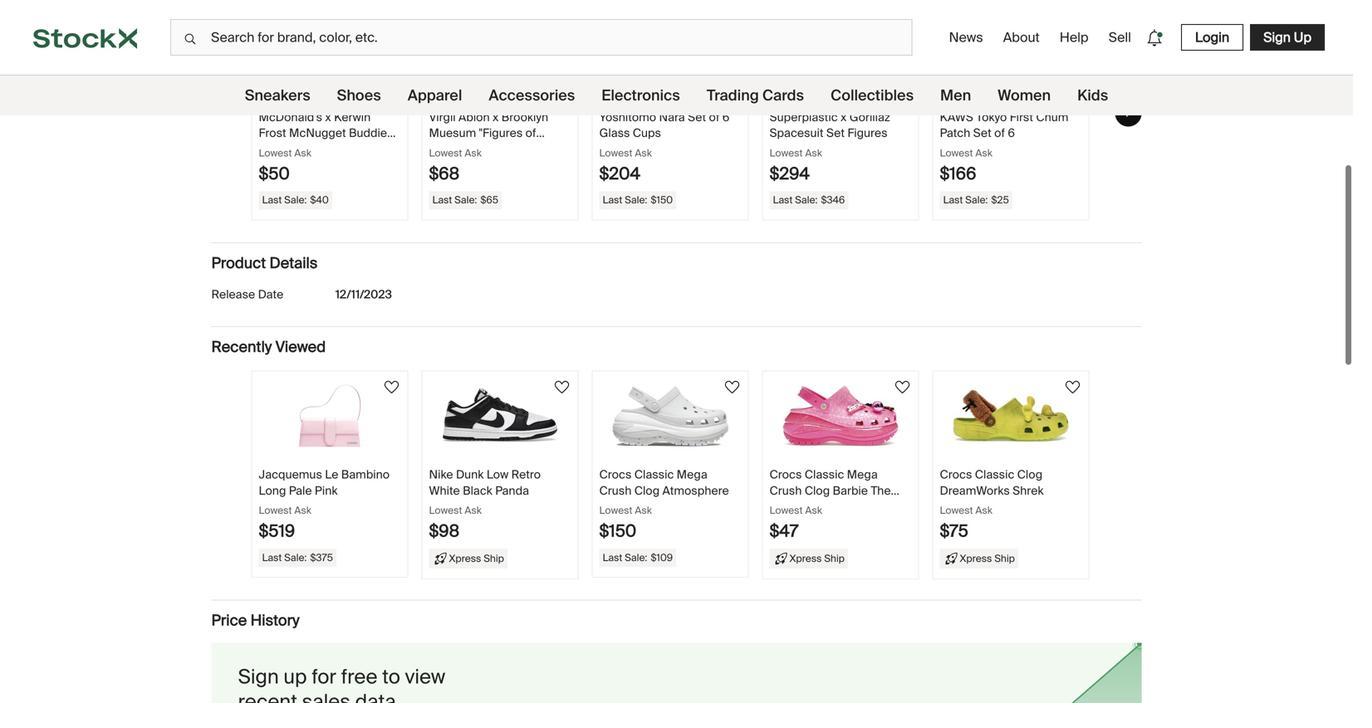 Task type: locate. For each thing, give the bounding box(es) containing it.
shoes link
[[337, 76, 381, 116]]

classic
[[635, 462, 674, 478], [805, 462, 845, 478], [975, 462, 1015, 478]]

sign up button
[[1251, 24, 1325, 51]]

virgil abloh x brooklyn muesum "figures of speech" sticker pack set of 6 image
[[442, 22, 558, 85]]

product category switcher element
[[0, 76, 1354, 116]]

1 vertical spatial sign
[[238, 660, 279, 685]]

1 horizontal spatial pink
[[849, 494, 872, 510]]

x left gorillaz
[[841, 105, 847, 120]]

2 crocs from the left
[[770, 462, 802, 478]]

electronics link
[[602, 76, 680, 116]]

3 crocs from the left
[[940, 462, 973, 478]]

lowest up $47
[[770, 499, 803, 512]]

2 horizontal spatial 6
[[1008, 120, 1016, 136]]

nike
[[429, 462, 453, 478]]

1 classic from the left
[[635, 462, 674, 478]]

1 horizontal spatial mega
[[847, 462, 878, 478]]

sell link
[[1102, 22, 1138, 53]]

lowest inside nike dunk low retro white black panda lowest ask $98
[[429, 499, 462, 512]]

mega
[[677, 462, 708, 478], [847, 462, 878, 478]]

last sale: $346
[[773, 189, 845, 202]]

lowest inside lowest ask $50
[[259, 141, 292, 154]]

sign inside the sign up for free to view recent sales data
[[238, 660, 279, 685]]

of down 'tokyo'
[[995, 120, 1006, 136]]

1 x from the left
[[325, 105, 331, 120]]

crocs inside crocs classic mega crush clog atmosphere lowest ask $150
[[600, 462, 632, 478]]

$150 inside crocs classic mega crush clog atmosphere lowest ask $150
[[600, 516, 637, 537]]

12/11/2023
[[336, 282, 392, 298]]

1 mega from the left
[[677, 462, 708, 478]]

"figures
[[479, 120, 523, 136]]

crocs up "movie"
[[770, 462, 802, 478]]

xpress ship down $98
[[449, 547, 504, 560]]

virgil
[[429, 105, 456, 120]]

ask right "movie"
[[806, 499, 823, 512]]

lowest up $68
[[429, 141, 462, 154]]

2 horizontal spatial crocs
[[940, 462, 973, 478]]

1 horizontal spatial crush
[[770, 478, 802, 494]]

0 horizontal spatial xpress
[[449, 547, 481, 560]]

collectibles
[[831, 86, 914, 105]]

3 classic from the left
[[975, 462, 1015, 478]]

follow image for ask
[[1063, 15, 1083, 35]]

3 x from the left
[[841, 105, 847, 120]]

mega inside crocs classic mega crush clog atmosphere lowest ask $150
[[677, 462, 708, 478]]

Search... search field
[[170, 19, 913, 56]]

1 horizontal spatial crocs
[[770, 462, 802, 478]]

sale: left '$109'
[[625, 547, 648, 560]]

last
[[262, 189, 282, 202], [433, 189, 452, 202], [603, 189, 623, 202], [773, 189, 793, 202], [944, 189, 963, 202], [262, 547, 282, 560], [603, 547, 623, 560]]

xpress ship down $75
[[960, 547, 1015, 560]]

view
[[405, 660, 446, 685]]

ask inside lowest ask $68
[[465, 141, 482, 154]]

clog
[[1018, 462, 1043, 478], [635, 478, 660, 494], [805, 478, 830, 494]]

3 xpress ship from the left
[[960, 547, 1015, 560]]

accessories link
[[489, 76, 575, 116]]

sale: left the $375
[[284, 547, 307, 560]]

lowest down patch
[[940, 141, 974, 154]]

login
[[1196, 29, 1230, 46]]

crocs inside crocs classic mega crush clog barbie the movie electric pink
[[770, 462, 802, 478]]

last for $519
[[262, 547, 282, 560]]

0 horizontal spatial pink
[[315, 478, 338, 494]]

stockx logo image
[[33, 28, 137, 49]]

$346
[[821, 189, 845, 202]]

0 horizontal spatial clog
[[635, 478, 660, 494]]

1 horizontal spatial clog
[[805, 478, 830, 494]]

2 xpress from the left
[[790, 547, 822, 560]]

ask up $166
[[976, 141, 993, 154]]

ask down pale on the bottom left
[[294, 499, 312, 512]]

recently
[[211, 333, 272, 352]]

lowest inside superplastic x gorillaz spacesuit set figures lowest ask $294
[[770, 141, 803, 154]]

trading
[[707, 86, 759, 105]]

0 horizontal spatial xpress ship
[[449, 547, 504, 560]]

0 horizontal spatial crocs
[[600, 462, 632, 478]]

2 horizontal spatial xpress ship
[[960, 547, 1015, 560]]

mcnugget
[[289, 120, 346, 136], [259, 136, 316, 152]]

1 horizontal spatial xpress ship
[[790, 547, 845, 560]]

0 horizontal spatial ship
[[484, 547, 504, 560]]

sale:
[[284, 189, 307, 202], [455, 189, 477, 202], [625, 189, 648, 202], [795, 189, 818, 202], [966, 189, 988, 202], [284, 547, 307, 560], [625, 547, 648, 560]]

pink inside crocs classic mega crush clog barbie the movie electric pink
[[849, 494, 872, 510]]

clog up shrek at bottom
[[1018, 462, 1043, 478]]

release
[[211, 282, 255, 298]]

accessories
[[489, 86, 575, 105]]

set inside virgil abloh x brooklyn muesum "figures of speech" sticker pack set of 6
[[547, 136, 565, 152]]

product
[[211, 249, 266, 268]]

sale: left $346
[[795, 189, 818, 202]]

x inside mcdonald's x kerwin frost mcnugget buddies mcnugget legend chase figure
[[325, 105, 331, 120]]

last for $68
[[433, 189, 452, 202]]

set right pack
[[547, 136, 565, 152]]

ask down cups
[[635, 141, 652, 154]]

xpress ship for $47
[[790, 547, 845, 560]]

sale: for $50
[[284, 189, 307, 202]]

lowest down glass
[[600, 141, 633, 154]]

crocs classic mega crush clog atmosphere image
[[612, 380, 729, 443]]

crush up last sale: $109
[[600, 478, 632, 494]]

sign for sign up
[[1264, 29, 1291, 46]]

$150 up last sale: $109
[[600, 516, 637, 537]]

3 ship from the left
[[995, 547, 1015, 560]]

crush inside crocs classic mega crush clog barbie the movie electric pink
[[770, 478, 802, 494]]

2 horizontal spatial follow image
[[1063, 15, 1083, 35]]

0 horizontal spatial classic
[[635, 462, 674, 478]]

0 vertical spatial sign
[[1264, 29, 1291, 46]]

2 classic from the left
[[805, 462, 845, 478]]

lowest inside crocs classic mega crush clog atmosphere lowest ask $150
[[600, 499, 633, 512]]

recent
[[238, 685, 297, 704]]

last down $68
[[433, 189, 452, 202]]

1 vertical spatial mcnugget
[[259, 136, 316, 152]]

last sale: $375
[[262, 547, 333, 560]]

mcnugget up figure
[[259, 136, 316, 152]]

xpress for $75
[[960, 547, 993, 560]]

sale: down $204
[[625, 189, 648, 202]]

xpress
[[449, 547, 481, 560], [790, 547, 822, 560], [960, 547, 993, 560]]

sign left "up"
[[238, 660, 279, 685]]

2 horizontal spatial xpress
[[960, 547, 993, 560]]

sale: for $519
[[284, 547, 307, 560]]

set right "nara"
[[688, 105, 706, 120]]

xpress ship for $75
[[960, 547, 1015, 560]]

6 down speech"
[[443, 152, 450, 168]]

clog up electric on the bottom of page
[[805, 478, 830, 494]]

sale: left $40
[[284, 189, 307, 202]]

$150
[[651, 189, 673, 202], [600, 516, 637, 537]]

of inside yoshitomo nara set of 6 glass cups lowest ask $204
[[709, 105, 720, 120]]

2 mega from the left
[[847, 462, 878, 478]]

ship down nike dunk low retro white black panda lowest ask $98
[[484, 547, 504, 560]]

about
[[1004, 29, 1040, 46]]

panda
[[495, 478, 529, 494]]

classic up atmosphere
[[635, 462, 674, 478]]

0 horizontal spatial x
[[325, 105, 331, 120]]

2 horizontal spatial ship
[[995, 547, 1015, 560]]

follow image for $204
[[723, 15, 743, 35]]

kaws tokyo first chum patch set of 6 image
[[953, 22, 1070, 85]]

pink down le
[[315, 478, 338, 494]]

1 xpress ship from the left
[[449, 547, 504, 560]]

sign inside button
[[1264, 29, 1291, 46]]

3 xpress from the left
[[960, 547, 993, 560]]

lowest down frost
[[259, 141, 292, 154]]

of up pack
[[526, 120, 536, 136]]

set down 'tokyo'
[[974, 120, 992, 136]]

last sale: $150
[[603, 189, 673, 202]]

up
[[1294, 29, 1312, 46]]

ask inside jacquemus le bambino long pale pink lowest ask $519
[[294, 499, 312, 512]]

mega up atmosphere
[[677, 462, 708, 478]]

ask down the 'spacesuit'
[[806, 141, 823, 154]]

xpress down $75
[[960, 547, 993, 560]]

1 crush from the left
[[600, 478, 632, 494]]

lowest up last sale: $109
[[600, 499, 633, 512]]

ask
[[294, 141, 312, 154], [465, 141, 482, 154], [635, 141, 652, 154], [806, 141, 823, 154], [976, 141, 993, 154], [294, 499, 312, 512], [465, 499, 482, 512], [635, 499, 652, 512], [806, 499, 823, 512], [976, 499, 993, 512]]

of right "nara"
[[709, 105, 720, 120]]

ask inside nike dunk low retro white black panda lowest ask $98
[[465, 499, 482, 512]]

sign left up on the top of the page
[[1264, 29, 1291, 46]]

1 horizontal spatial x
[[493, 105, 499, 120]]

2 horizontal spatial x
[[841, 105, 847, 120]]

superplastic x gorillaz spacesuit set figures lowest ask $294
[[770, 105, 891, 179]]

set inside kaws tokyo first chum patch set of 6 lowest ask $166
[[974, 120, 992, 136]]

nike dunk low retro white black panda image
[[442, 380, 558, 443]]

lowest down white
[[429, 499, 462, 512]]

legend
[[319, 136, 360, 152]]

classic for electric
[[805, 462, 845, 478]]

barbie
[[833, 478, 868, 494]]

1 vertical spatial $150
[[600, 516, 637, 537]]

last sale: $65
[[433, 189, 499, 202]]

0 vertical spatial pink
[[315, 478, 338, 494]]

follow image for $75
[[1063, 373, 1083, 393]]

ask inside lowest ask $50
[[294, 141, 312, 154]]

last for $166
[[944, 189, 963, 202]]

women link
[[998, 76, 1051, 116]]

ask down dreamworks
[[976, 499, 993, 512]]

lowest inside yoshitomo nara set of 6 glass cups lowest ask $204
[[600, 141, 633, 154]]

sign up
[[1264, 29, 1312, 46]]

ask right figure
[[294, 141, 312, 154]]

0 horizontal spatial mega
[[677, 462, 708, 478]]

0 horizontal spatial follow image
[[552, 373, 572, 393]]

lowest ask $68
[[429, 141, 482, 179]]

mega up barbie
[[847, 462, 878, 478]]

sale: for $150
[[625, 547, 648, 560]]

crocs up dreamworks
[[940, 462, 973, 478]]

classic inside crocs classic mega crush clog atmosphere lowest ask $150
[[635, 462, 674, 478]]

crocs for $150
[[600, 462, 632, 478]]

0 vertical spatial $150
[[651, 189, 673, 202]]

last down $294
[[773, 189, 793, 202]]

le
[[325, 462, 339, 478]]

ship down electric on the bottom of page
[[825, 547, 845, 560]]

follow image
[[723, 15, 743, 35], [1063, 15, 1083, 35], [552, 373, 572, 393]]

1 crocs from the left
[[600, 462, 632, 478]]

0 horizontal spatial 6
[[443, 152, 450, 168]]

last left '$109'
[[603, 547, 623, 560]]

muesum
[[429, 120, 476, 136]]

$109
[[651, 547, 673, 560]]

xpress down $98
[[449, 547, 481, 560]]

long
[[259, 478, 286, 494]]

classic inside crocs classic mega crush clog barbie the movie electric pink
[[805, 462, 845, 478]]

sneakers link
[[245, 76, 311, 116]]

jacquemus le bambino long pale pink image
[[272, 380, 388, 443]]

abloh
[[459, 105, 490, 120]]

2 horizontal spatial classic
[[975, 462, 1015, 478]]

ship
[[484, 547, 504, 560], [825, 547, 845, 560], [995, 547, 1015, 560]]

2 x from the left
[[493, 105, 499, 120]]

sale: left $65 on the top
[[455, 189, 477, 202]]

ask inside crocs classic clog dreamworks shrek lowest ask $75
[[976, 499, 993, 512]]

clog inside crocs classic clog dreamworks shrek lowest ask $75
[[1018, 462, 1043, 478]]

clog left atmosphere
[[635, 478, 660, 494]]

2 crush from the left
[[770, 478, 802, 494]]

mega inside crocs classic mega crush clog barbie the movie electric pink
[[847, 462, 878, 478]]

lowest up $75
[[940, 499, 974, 512]]

women
[[998, 86, 1051, 105]]

0 horizontal spatial $150
[[600, 516, 637, 537]]

recently viewed
[[211, 333, 326, 352]]

brooklyn
[[502, 105, 549, 120]]

retro
[[512, 462, 541, 478]]

mcdonald's x kerwin frost mcnugget buddies mcnugget legend chase figure
[[259, 105, 397, 168]]

tokyo
[[977, 105, 1007, 120]]

1 ship from the left
[[484, 547, 504, 560]]

1 xpress from the left
[[449, 547, 481, 560]]

2 horizontal spatial clog
[[1018, 462, 1043, 478]]

sign for sign up for free to view recent sales data
[[238, 660, 279, 685]]

crocs inside crocs classic clog dreamworks shrek lowest ask $75
[[940, 462, 973, 478]]

yoshitomo
[[600, 105, 657, 120]]

classic up barbie
[[805, 462, 845, 478]]

ask inside lowest ask $47
[[806, 499, 823, 512]]

ask up last sale: $109
[[635, 499, 652, 512]]

last down the $519
[[262, 547, 282, 560]]

crocs down crocs classic mega crush clog atmosphere image
[[600, 462, 632, 478]]

x up "figures
[[493, 105, 499, 120]]

price
[[211, 607, 247, 626]]

trading cards link
[[707, 76, 804, 116]]

xpress for $47
[[790, 547, 822, 560]]

1 horizontal spatial classic
[[805, 462, 845, 478]]

ship down crocs classic clog dreamworks shrek lowest ask $75
[[995, 547, 1015, 560]]

1 horizontal spatial follow image
[[723, 15, 743, 35]]

$150 down yoshitomo nara set of 6 glass cups lowest ask $204
[[651, 189, 673, 202]]

crush inside crocs classic mega crush clog atmosphere lowest ask $150
[[600, 478, 632, 494]]

virgil abloh x brooklyn muesum "figures of speech" sticker pack set of 6
[[429, 105, 565, 168]]

$50
[[259, 158, 290, 179]]

follow image
[[382, 15, 402, 35], [552, 15, 572, 35], [893, 15, 913, 35], [382, 373, 402, 393], [723, 373, 743, 393], [893, 373, 913, 393], [1063, 373, 1083, 393]]

1 horizontal spatial $150
[[651, 189, 673, 202]]

trading cards
[[707, 86, 804, 105]]

mega for $150
[[677, 462, 708, 478]]

1 vertical spatial 6
[[1008, 120, 1016, 136]]

data
[[355, 685, 396, 704]]

pink down barbie
[[849, 494, 872, 510]]

6 right "nara"
[[723, 105, 730, 120]]

sales
[[302, 685, 351, 704]]

6 down first
[[1008, 120, 1016, 136]]

1 horizontal spatial 6
[[723, 105, 730, 120]]

black
[[463, 478, 493, 494]]

set left figures
[[827, 120, 845, 136]]

nara
[[659, 105, 685, 120]]

set
[[688, 105, 706, 120], [827, 120, 845, 136], [974, 120, 992, 136], [547, 136, 565, 152]]

2 ship from the left
[[825, 547, 845, 560]]

login button
[[1182, 24, 1244, 51]]

0 vertical spatial 6
[[723, 105, 730, 120]]

ask inside crocs classic mega crush clog atmosphere lowest ask $150
[[635, 499, 652, 512]]

lowest up $294
[[770, 141, 803, 154]]

ship for $47
[[825, 547, 845, 560]]

sale: for $294
[[795, 189, 818, 202]]

clog inside crocs classic mega crush clog atmosphere lowest ask $150
[[635, 478, 660, 494]]

crush up "movie"
[[770, 478, 802, 494]]

lowest
[[259, 141, 292, 154], [429, 141, 462, 154], [600, 141, 633, 154], [770, 141, 803, 154], [940, 141, 974, 154], [259, 499, 292, 512], [429, 499, 462, 512], [600, 499, 633, 512], [770, 499, 803, 512], [940, 499, 974, 512]]

1 horizontal spatial sign
[[1264, 29, 1291, 46]]

2 vertical spatial 6
[[443, 152, 450, 168]]

ask inside kaws tokyo first chum patch set of 6 lowest ask $166
[[976, 141, 993, 154]]

ask down black
[[465, 499, 482, 512]]

ask inside superplastic x gorillaz spacesuit set figures lowest ask $294
[[806, 141, 823, 154]]

1 vertical spatial pink
[[849, 494, 872, 510]]

6
[[723, 105, 730, 120], [1008, 120, 1016, 136], [443, 152, 450, 168]]

last down $50
[[262, 189, 282, 202]]

xpress ship down lowest ask $47
[[790, 547, 845, 560]]

chase
[[363, 136, 397, 152]]

clog inside crocs classic mega crush clog barbie the movie electric pink
[[805, 478, 830, 494]]

classic up dreamworks
[[975, 462, 1015, 478]]

1 horizontal spatial xpress
[[790, 547, 822, 560]]

x left kerwin
[[325, 105, 331, 120]]

2 xpress ship from the left
[[790, 547, 845, 560]]

0 horizontal spatial crush
[[600, 478, 632, 494]]

xpress down $47
[[790, 547, 822, 560]]

crocs classic clog dreamworks shrek image
[[953, 380, 1070, 443]]

sale: left $25
[[966, 189, 988, 202]]

lowest down long
[[259, 499, 292, 512]]

lowest inside jacquemus le bambino long pale pink lowest ask $519
[[259, 499, 292, 512]]

ask down muesum
[[465, 141, 482, 154]]

1 horizontal spatial ship
[[825, 547, 845, 560]]

last down $166
[[944, 189, 963, 202]]

mcnugget up "legend"
[[289, 120, 346, 136]]

last down $204
[[603, 189, 623, 202]]

x inside superplastic x gorillaz spacesuit set figures lowest ask $294
[[841, 105, 847, 120]]

pink
[[315, 478, 338, 494], [849, 494, 872, 510]]

0 horizontal spatial sign
[[238, 660, 279, 685]]

kids link
[[1078, 76, 1109, 116]]



Task type: describe. For each thing, give the bounding box(es) containing it.
last for $150
[[603, 547, 623, 560]]

superplastic
[[770, 105, 838, 120]]

cups
[[633, 120, 661, 136]]

history
[[251, 607, 300, 626]]

6 inside kaws tokyo first chum patch set of 6 lowest ask $166
[[1008, 120, 1016, 136]]

x inside virgil abloh x brooklyn muesum "figures of speech" sticker pack set of 6
[[493, 105, 499, 120]]

$166
[[940, 158, 977, 179]]

set inside superplastic x gorillaz spacesuit set figures lowest ask $294
[[827, 120, 845, 136]]

$68
[[429, 158, 460, 179]]

gorillaz
[[850, 105, 891, 120]]

kaws tokyo first chum patch set of 6 lowest ask $166
[[940, 105, 1069, 179]]

frost
[[259, 120, 286, 136]]

viewed
[[276, 333, 326, 352]]

product details
[[211, 249, 318, 268]]

sell
[[1109, 29, 1132, 46]]

xpress for $98
[[449, 547, 481, 560]]

superplastic x gorillaz spacesuit set figures image
[[783, 22, 899, 85]]

apparel
[[408, 86, 462, 105]]

ask inside yoshitomo nara set of 6 glass cups lowest ask $204
[[635, 141, 652, 154]]

sale: for $204
[[625, 189, 648, 202]]

sale: for $166
[[966, 189, 988, 202]]

0 vertical spatial mcnugget
[[289, 120, 346, 136]]

sign up for free to view recent sales data
[[238, 660, 446, 704]]

pink inside jacquemus le bambino long pale pink lowest ask $519
[[315, 478, 338, 494]]

6 inside yoshitomo nara set of 6 glass cups lowest ask $204
[[723, 105, 730, 120]]

$294
[[770, 158, 810, 179]]

pack
[[518, 136, 544, 152]]

xpress ship for $98
[[449, 547, 504, 560]]

men link
[[941, 76, 972, 116]]

mega for electric
[[847, 462, 878, 478]]

lowest inside lowest ask $68
[[429, 141, 462, 154]]

buddies
[[349, 120, 394, 136]]

clog for electric
[[805, 478, 830, 494]]

ship for $75
[[995, 547, 1015, 560]]

figure
[[259, 152, 293, 168]]

$25
[[992, 189, 1010, 202]]

news link
[[943, 22, 990, 53]]

last for $294
[[773, 189, 793, 202]]

6 inside virgil abloh x brooklyn muesum "figures of speech" sticker pack set of 6
[[443, 152, 450, 168]]

crush for electric
[[770, 478, 802, 494]]

chum
[[1037, 105, 1069, 120]]

crocs for electric
[[770, 462, 802, 478]]

yoshitomo nara set of 6 glass cups image
[[612, 22, 729, 85]]

set inside yoshitomo nara set of 6 glass cups lowest ask $204
[[688, 105, 706, 120]]

for
[[312, 660, 337, 685]]

$98
[[429, 516, 460, 537]]

clog for $150
[[635, 478, 660, 494]]

x for $294
[[841, 105, 847, 120]]

mcdonald's
[[259, 105, 322, 120]]

movie
[[770, 494, 802, 510]]

sticker
[[477, 136, 515, 152]]

bambino
[[341, 462, 390, 478]]

stockx logo link
[[0, 0, 170, 75]]

dunk
[[456, 462, 484, 478]]

release date
[[211, 282, 284, 298]]

$519
[[259, 516, 295, 537]]

details
[[270, 249, 318, 268]]

lowest inside lowest ask $47
[[770, 499, 803, 512]]

glass
[[600, 120, 630, 136]]

$75
[[940, 516, 969, 537]]

$40
[[310, 189, 329, 202]]

help link
[[1054, 22, 1096, 53]]

classic inside crocs classic clog dreamworks shrek lowest ask $75
[[975, 462, 1015, 478]]

lowest inside kaws tokyo first chum patch set of 6 lowest ask $166
[[940, 141, 974, 154]]

low
[[487, 462, 509, 478]]

speech"
[[429, 136, 475, 152]]

follow image for $519
[[382, 373, 402, 393]]

up
[[284, 660, 307, 685]]

to
[[382, 660, 401, 685]]

price history
[[211, 607, 300, 626]]

sneakers
[[245, 86, 311, 105]]

follow image for $50
[[382, 15, 402, 35]]

notification unread icon image
[[1143, 26, 1167, 50]]

yoshitomo nara set of 6 glass cups lowest ask $204
[[600, 105, 730, 179]]

last for $204
[[603, 189, 623, 202]]

white
[[429, 478, 460, 494]]

collectibles link
[[831, 76, 914, 116]]

of inside kaws tokyo first chum patch set of 6 lowest ask $166
[[995, 120, 1006, 136]]

lowest ask $50
[[259, 141, 312, 179]]

follow image for $294
[[893, 15, 913, 35]]

crocs classic mega crush clog barbie the movie electric pink
[[770, 462, 891, 510]]

x for chase
[[325, 105, 331, 120]]

crocs classic clog dreamworks shrek lowest ask $75
[[940, 462, 1044, 537]]

pale
[[289, 478, 312, 494]]

free
[[341, 660, 378, 685]]

atmosphere
[[663, 478, 729, 494]]

shoes
[[337, 86, 381, 105]]

follow image for $68
[[552, 15, 572, 35]]

ship for $98
[[484, 547, 504, 560]]

crush for $150
[[600, 478, 632, 494]]

follow image for $150
[[723, 373, 743, 393]]

$375
[[310, 547, 333, 560]]

shrek
[[1013, 478, 1044, 494]]

last for $50
[[262, 189, 282, 202]]

news
[[949, 29, 984, 46]]

apparel link
[[408, 76, 462, 116]]

$65
[[481, 189, 499, 202]]

lowest ask $47
[[770, 499, 823, 537]]

figures
[[848, 120, 888, 136]]

kerwin
[[334, 105, 371, 120]]

electric
[[805, 494, 846, 510]]

electronics
[[602, 86, 680, 105]]

classic for $150
[[635, 462, 674, 478]]

of down speech"
[[429, 152, 440, 168]]

mcdonald's x kerwin frost mcnugget buddies mcnugget legend chase figure image
[[272, 22, 388, 85]]

cards
[[763, 86, 804, 105]]

$47
[[770, 516, 799, 537]]

crocs classic mega crush clog atmosphere lowest ask $150
[[600, 462, 729, 537]]

crocs classic mega crush clog barbie the movie electric pink image
[[783, 380, 899, 443]]

the
[[871, 478, 891, 494]]

lowest inside crocs classic clog dreamworks shrek lowest ask $75
[[940, 499, 974, 512]]

nike dunk low retro white black panda lowest ask $98
[[429, 462, 541, 537]]

follow image for $47
[[893, 373, 913, 393]]

follow image for $98
[[552, 373, 572, 393]]

sale: for $68
[[455, 189, 477, 202]]

men
[[941, 86, 972, 105]]

last sale: $40
[[262, 189, 329, 202]]

jacquemus le bambino long pale pink lowest ask $519
[[259, 462, 390, 537]]

kaws
[[940, 105, 974, 120]]



Task type: vqa. For each thing, say whether or not it's contained in the screenshot.
$1,883's the Goyard
no



